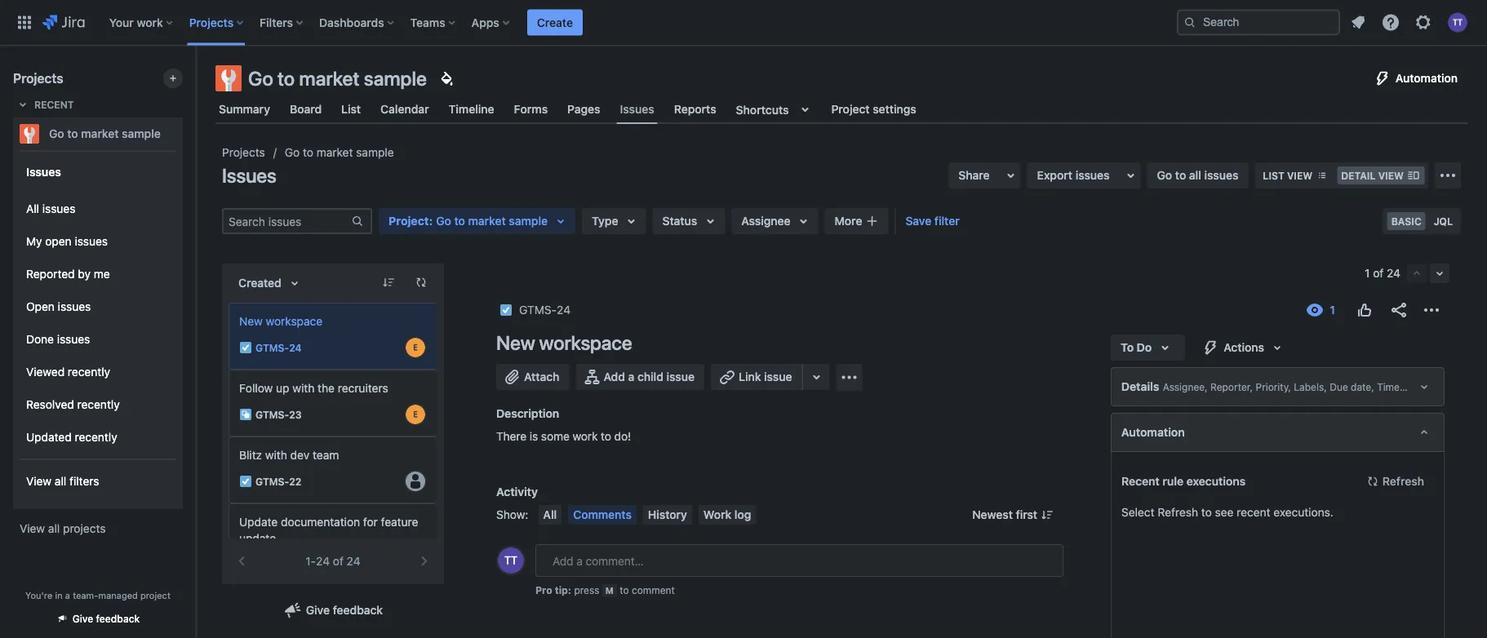 Task type: vqa. For each thing, say whether or not it's contained in the screenshot.
20
no



Task type: describe. For each thing, give the bounding box(es) containing it.
with inside 'task' element
[[265, 449, 287, 462]]

projects link
[[222, 143, 265, 162]]

1 of 24
[[1365, 267, 1401, 280]]

your
[[109, 16, 134, 29]]

0 vertical spatial task image
[[500, 304, 513, 317]]

give for give feedback button to the left
[[72, 613, 93, 625]]

reports link
[[671, 95, 720, 124]]

viewed recently
[[26, 365, 110, 379]]

sample down list 'link'
[[356, 146, 394, 159]]

work log button
[[699, 505, 756, 525]]

1 vertical spatial work
[[573, 430, 598, 443]]

description
[[496, 407, 559, 420]]

sidebar navigation image
[[178, 65, 214, 98]]

all for filters
[[55, 475, 66, 488]]

view for view all filters
[[26, 475, 52, 488]]

due
[[1330, 381, 1348, 393]]

group containing issues
[[20, 150, 176, 508]]

attach
[[524, 370, 560, 384]]

create project image
[[167, 72, 180, 85]]

issue inside link issue button
[[764, 370, 792, 384]]

board
[[290, 102, 322, 116]]

primary element
[[10, 0, 1177, 45]]

history button
[[643, 505, 692, 525]]

list box containing new workspace
[[229, 303, 438, 638]]

automation inside automation button
[[1396, 71, 1458, 85]]

details element
[[1111, 367, 1487, 407]]

group containing all issues
[[20, 188, 176, 459]]

gtms- for with
[[256, 476, 289, 487]]

to
[[1121, 341, 1134, 354]]

history
[[648, 508, 687, 522]]

sample left add to starred image
[[122, 127, 161, 140]]

filters button
[[255, 9, 309, 36]]

to do
[[1121, 341, 1152, 354]]

1-
[[306, 555, 316, 568]]

task image for new workspace
[[239, 341, 252, 354]]

reports
[[674, 102, 716, 116]]

all for projects
[[48, 522, 60, 536]]

view for list view
[[1287, 170, 1313, 181]]

task element containing new workspace
[[229, 303, 438, 370]]

feedback for the right give feedback button
[[333, 604, 383, 617]]

list link
[[338, 95, 364, 124]]

first
[[1016, 508, 1038, 522]]

all issues
[[26, 202, 75, 216]]

vote options: no one has voted for this issue yet. image
[[1355, 300, 1375, 320]]

link web pages and more image
[[807, 367, 827, 387]]

actions image
[[1422, 300, 1442, 320]]

view all projects
[[20, 522, 106, 536]]

follow
[[239, 382, 273, 395]]

more
[[835, 214, 862, 228]]

comment
[[632, 584, 675, 596]]

addicon image
[[866, 215, 879, 228]]

is
[[530, 430, 538, 443]]

settings image
[[1414, 13, 1433, 32]]

type button
[[582, 208, 646, 234]]

go right open export issues dropdown image
[[1157, 169, 1172, 182]]

market up 'all issues' link at top
[[81, 127, 119, 140]]

recently for updated recently
[[75, 431, 117, 444]]

0 horizontal spatial give feedback button
[[46, 606, 150, 632]]

forms link
[[511, 95, 551, 124]]

open share dialog image
[[1001, 166, 1021, 185]]

all button
[[538, 505, 562, 525]]

give feedback for the right give feedback button
[[306, 604, 383, 617]]

reporter,
[[1211, 381, 1253, 393]]

resolved
[[26, 398, 74, 412]]

1 vertical spatial workspace
[[539, 331, 632, 354]]

create
[[537, 16, 573, 29]]

detail view
[[1341, 170, 1404, 181]]

issues right open
[[75, 235, 108, 248]]

all for all issues
[[26, 202, 39, 216]]

status
[[662, 214, 697, 228]]

automation element
[[1111, 413, 1445, 452]]

done issues link
[[20, 323, 176, 356]]

0 vertical spatial gtms-24
[[519, 303, 571, 317]]

save
[[906, 214, 932, 228]]

to inside go to all issues link
[[1175, 169, 1186, 182]]

to down board 'link'
[[303, 146, 313, 159]]

export issues button
[[1027, 162, 1141, 189]]

my open issues
[[26, 235, 108, 248]]

do!
[[614, 430, 631, 443]]

show:
[[496, 508, 529, 522]]

Add a comment… field
[[536, 544, 1064, 577]]

feature
[[381, 516, 418, 529]]

all for all
[[543, 508, 557, 522]]

apps
[[472, 16, 499, 29]]

market right : on the left top
[[468, 214, 506, 228]]

m
[[606, 585, 614, 596]]

dashboards
[[319, 16, 384, 29]]

filter
[[935, 214, 960, 228]]

updated recently link
[[20, 421, 176, 454]]

go to all issues
[[1157, 169, 1239, 182]]

new workspace inside 'task' element
[[239, 315, 323, 328]]

to up the board
[[278, 67, 295, 90]]

priority,
[[1256, 381, 1291, 393]]

pro tip: press m to comment
[[536, 584, 675, 596]]

1 vertical spatial a
[[65, 590, 70, 601]]

to do button
[[1111, 335, 1185, 361]]

gtms-24 link
[[519, 300, 571, 320]]

you're
[[25, 590, 52, 601]]

issues for done issues
[[57, 333, 90, 346]]

23
[[289, 409, 302, 420]]

view for view all projects
[[20, 522, 45, 536]]

copy link to issue image
[[567, 303, 580, 316]]

update documentation for feature update
[[239, 516, 418, 545]]

created
[[238, 276, 281, 290]]

to down recent
[[67, 127, 78, 140]]

sub-task element
[[229, 370, 438, 437]]

go down recent
[[49, 127, 64, 140]]

project for project : go to market sample
[[389, 214, 429, 228]]

1 horizontal spatial give feedback button
[[273, 598, 393, 624]]

new inside 'task' element
[[239, 315, 263, 328]]

issues inside group
[[26, 165, 61, 178]]

recent
[[34, 99, 74, 110]]

tracking,
[[1403, 381, 1443, 393]]

1 vertical spatial go to market sample
[[49, 127, 161, 140]]

pro
[[536, 584, 552, 596]]

detail
[[1341, 170, 1376, 181]]

list view
[[1263, 170, 1313, 181]]

calendar
[[381, 102, 429, 116]]

settings
[[873, 102, 917, 116]]

for
[[363, 516, 378, 529]]

teams button
[[405, 9, 462, 36]]

issues left list view
[[1205, 169, 1239, 182]]

pages
[[567, 102, 600, 116]]

team
[[313, 449, 339, 462]]

update documentation for feature update link
[[229, 504, 437, 587]]

projects button
[[184, 9, 250, 36]]

with inside sub-task element
[[292, 382, 315, 395]]

resolved recently
[[26, 398, 120, 412]]

teams
[[410, 16, 445, 29]]

go to all issues link
[[1147, 162, 1248, 189]]

search image
[[1184, 16, 1197, 29]]

projects for projects dropdown button
[[189, 16, 234, 29]]

gtms-23
[[256, 409, 302, 420]]

sort descending image
[[382, 276, 395, 289]]

menu bar containing all
[[535, 505, 759, 525]]

team-
[[73, 590, 98, 601]]

status button
[[653, 208, 725, 234]]

help image
[[1381, 13, 1401, 32]]

banner containing your work
[[0, 0, 1487, 46]]

newest first
[[973, 508, 1038, 522]]

1 vertical spatial of
[[333, 555, 344, 568]]

feedback for give feedback button to the left
[[96, 613, 140, 625]]

import and bulk change issues image
[[1438, 166, 1458, 185]]

task image for blitz with dev team
[[239, 475, 252, 488]]

work log
[[704, 508, 751, 522]]

your work
[[109, 16, 163, 29]]

1 horizontal spatial of
[[1373, 267, 1384, 280]]

collapse recent projects image
[[13, 95, 33, 114]]

Search field
[[1177, 9, 1340, 36]]

timeline link
[[445, 95, 498, 124]]

by
[[78, 267, 91, 281]]

your profile and settings image
[[1448, 13, 1468, 32]]

viewed
[[26, 365, 65, 379]]

project settings
[[831, 102, 917, 116]]

task element containing update documentation for feature update
[[229, 504, 438, 587]]



Task type: locate. For each thing, give the bounding box(es) containing it.
gtms- inside gtms-24 link
[[519, 303, 557, 317]]

comments
[[573, 508, 632, 522]]

a inside button
[[628, 370, 635, 384]]

project for project settings
[[831, 102, 870, 116]]

a right add
[[628, 370, 635, 384]]

all right open export issues dropdown image
[[1189, 169, 1202, 182]]

task element
[[229, 303, 438, 370], [229, 437, 438, 504], [229, 504, 438, 587]]

0 horizontal spatial issues
[[26, 165, 61, 178]]

go
[[248, 67, 273, 90], [49, 127, 64, 140], [285, 146, 300, 159], [1157, 169, 1172, 182], [436, 214, 451, 228]]

some
[[541, 430, 570, 443]]

1 horizontal spatial give
[[306, 604, 330, 617]]

0 horizontal spatial all
[[26, 202, 39, 216]]

give feedback down the you're in a team-managed project
[[72, 613, 140, 625]]

date,
[[1351, 381, 1375, 393]]

2 group from the top
[[20, 188, 176, 459]]

0 vertical spatial a
[[628, 370, 635, 384]]

0 vertical spatial workspace
[[266, 315, 323, 328]]

created button
[[229, 270, 314, 296]]

gtms- down blitz with dev team at the left of the page
[[256, 476, 289, 487]]

1 vertical spatial task image
[[239, 341, 252, 354]]

summary link
[[216, 95, 273, 124]]

gtms- for workspace
[[256, 342, 289, 353]]

refresh image
[[415, 276, 428, 289]]

0 horizontal spatial new
[[239, 315, 263, 328]]

project inside tab list
[[831, 102, 870, 116]]

0 vertical spatial view
[[26, 475, 52, 488]]

go to market sample up list 'link'
[[248, 67, 427, 90]]

1 horizontal spatial feedback
[[333, 604, 383, 617]]

jira image
[[42, 13, 85, 32], [42, 13, 85, 32]]

reported by me link
[[20, 258, 176, 291]]

task image down the blitz
[[239, 475, 252, 488]]

gtms-24 up up
[[256, 342, 302, 353]]

reported
[[26, 267, 75, 281]]

a right in
[[65, 590, 70, 601]]

1 horizontal spatial work
[[573, 430, 598, 443]]

new workspace
[[239, 315, 323, 328], [496, 331, 632, 354]]

all issues link
[[20, 193, 176, 225]]

filters
[[260, 16, 293, 29]]

24 inside gtms-24 link
[[557, 303, 571, 317]]

1 horizontal spatial gtms-24
[[519, 303, 571, 317]]

recently for resolved recently
[[77, 398, 120, 412]]

1 group from the top
[[20, 150, 176, 508]]

0 vertical spatial all
[[26, 202, 39, 216]]

work
[[704, 508, 732, 522]]

issues inside tab list
[[620, 102, 654, 116]]

newest first image
[[1041, 509, 1054, 522]]

0 vertical spatial new workspace
[[239, 315, 323, 328]]

issues for export issues
[[1076, 169, 1110, 182]]

automation
[[1396, 71, 1458, 85], [1122, 426, 1185, 439]]

0 horizontal spatial list
[[341, 102, 361, 116]]

projects for projects link
[[222, 146, 265, 159]]

all inside group
[[26, 202, 39, 216]]

dev
[[290, 449, 310, 462]]

give feedback for give feedback button to the left
[[72, 613, 140, 625]]

project left settings
[[831, 102, 870, 116]]

1 vertical spatial recently
[[77, 398, 120, 412]]

newest first button
[[963, 505, 1064, 525]]

appswitcher icon image
[[15, 13, 34, 32]]

issues for open issues
[[58, 300, 91, 314]]

view down updated
[[26, 475, 52, 488]]

24 inside 'task' element
[[289, 342, 302, 353]]

1 task element from the top
[[229, 303, 438, 370]]

1 horizontal spatial issue
[[764, 370, 792, 384]]

save filter button
[[896, 208, 970, 234]]

list inside list 'link'
[[341, 102, 361, 116]]

0 vertical spatial go to market sample
[[248, 67, 427, 90]]

sample up calendar
[[364, 67, 427, 90]]

market
[[299, 67, 360, 90], [81, 127, 119, 140], [317, 146, 353, 159], [468, 214, 506, 228]]

all right show: at the left
[[543, 508, 557, 522]]

issues down reported by me
[[58, 300, 91, 314]]

list right the board
[[341, 102, 361, 116]]

view
[[1287, 170, 1313, 181], [1379, 170, 1404, 181]]

feedback down 1-24 of 24
[[333, 604, 383, 617]]

0 vertical spatial recently
[[68, 365, 110, 379]]

gtms- left copy link to issue image
[[519, 303, 557, 317]]

assignee button
[[732, 208, 819, 234]]

me
[[94, 267, 110, 281]]

0 horizontal spatial issue
[[667, 370, 695, 384]]

give
[[306, 604, 330, 617], [72, 613, 93, 625]]

give down the team- on the left bottom of page
[[72, 613, 93, 625]]

all left projects
[[48, 522, 60, 536]]

1 issue from the left
[[667, 370, 695, 384]]

recently for viewed recently
[[68, 365, 110, 379]]

work inside popup button
[[137, 16, 163, 29]]

actions button
[[1191, 335, 1297, 361]]

issues up open
[[42, 202, 75, 216]]

workspace down order by icon
[[266, 315, 323, 328]]

1 vertical spatial projects
[[13, 71, 63, 86]]

export issues
[[1037, 169, 1110, 182]]

issue inside add a child issue button
[[667, 370, 695, 384]]

gtms- up up
[[256, 342, 289, 353]]

task image left gtms-24 link
[[500, 304, 513, 317]]

1 horizontal spatial list
[[1263, 170, 1285, 181]]

1 horizontal spatial new workspace
[[496, 331, 632, 354]]

2 vertical spatial recently
[[75, 431, 117, 444]]

give for the right give feedback button
[[306, 604, 330, 617]]

my open issues link
[[20, 225, 176, 258]]

issues for all issues
[[42, 202, 75, 216]]

recently down resolved recently link
[[75, 431, 117, 444]]

you're in a team-managed project
[[25, 590, 171, 601]]

2 issue from the left
[[764, 370, 792, 384]]

assignee,
[[1163, 381, 1208, 393]]

new workspace down copy link to issue image
[[496, 331, 632, 354]]

actions
[[1224, 341, 1265, 354]]

to right : on the left top
[[454, 214, 465, 228]]

0 horizontal spatial workspace
[[266, 315, 323, 328]]

up
[[276, 382, 289, 395]]

there
[[496, 430, 527, 443]]

projects up sidebar navigation image
[[189, 16, 234, 29]]

labels,
[[1294, 381, 1327, 393]]

all up my
[[26, 202, 39, 216]]

feedback down managed
[[96, 613, 140, 625]]

link issue button
[[711, 364, 804, 390]]

gtms- right sub task icon
[[256, 409, 289, 420]]

automation inside automation element
[[1122, 426, 1185, 439]]

recently down viewed recently link
[[77, 398, 120, 412]]

with left dev
[[265, 449, 287, 462]]

0 horizontal spatial a
[[65, 590, 70, 601]]

0 horizontal spatial give
[[72, 613, 93, 625]]

view for detail view
[[1379, 170, 1404, 181]]

feedback
[[333, 604, 383, 617], [96, 613, 140, 625]]

go up summary
[[248, 67, 273, 90]]

to left do!
[[601, 430, 611, 443]]

0 vertical spatial with
[[292, 382, 315, 395]]

0 horizontal spatial with
[[265, 449, 287, 462]]

issues up all issues
[[26, 165, 61, 178]]

gtms-24 up attach
[[519, 303, 571, 317]]

1 horizontal spatial a
[[628, 370, 635, 384]]

0 horizontal spatial automation
[[1122, 426, 1185, 439]]

0 horizontal spatial gtms-24
[[256, 342, 302, 353]]

open issues link
[[20, 291, 176, 323]]

add a child issue button
[[576, 364, 705, 390]]

issue right child
[[667, 370, 695, 384]]

the
[[318, 382, 335, 395]]

1 horizontal spatial all
[[543, 508, 557, 522]]

view left projects
[[20, 522, 45, 536]]

automation image
[[1373, 69, 1393, 88]]

issues down projects link
[[222, 164, 276, 187]]

1 vertical spatial list
[[1263, 170, 1285, 181]]

task image up follow
[[239, 341, 252, 354]]

add
[[604, 370, 625, 384]]

list
[[341, 102, 361, 116], [1263, 170, 1285, 181]]

issues inside button
[[1076, 169, 1110, 182]]

all inside button
[[543, 508, 557, 522]]

market down list 'link'
[[317, 146, 353, 159]]

tab list containing issues
[[206, 95, 1478, 124]]

task element containing blitz with dev team
[[229, 437, 438, 504]]

banner
[[0, 0, 1487, 46]]

0 vertical spatial project
[[831, 102, 870, 116]]

update
[[239, 532, 276, 545]]

view inside "link"
[[26, 475, 52, 488]]

in
[[55, 590, 63, 601]]

2 vertical spatial task image
[[239, 475, 252, 488]]

go to market sample down list 'link'
[[285, 146, 394, 159]]

board link
[[287, 95, 325, 124]]

1 vertical spatial all
[[55, 475, 66, 488]]

export
[[1037, 169, 1073, 182]]

issue right link
[[764, 370, 792, 384]]

give feedback button
[[273, 598, 393, 624], [46, 606, 150, 632]]

1 vertical spatial gtms-24
[[256, 342, 302, 353]]

0 vertical spatial projects
[[189, 16, 234, 29]]

2 horizontal spatial issues
[[620, 102, 654, 116]]

list right go to all issues link
[[1263, 170, 1285, 181]]

eloisefrancis23 image
[[406, 338, 425, 358]]

2 vertical spatial go to market sample
[[285, 146, 394, 159]]

0 horizontal spatial project
[[389, 214, 429, 228]]

1 horizontal spatial project
[[831, 102, 870, 116]]

documentation
[[281, 516, 360, 529]]

issues inside 'link'
[[58, 300, 91, 314]]

link
[[739, 370, 761, 384]]

go down board 'link'
[[285, 146, 300, 159]]

1 horizontal spatial give feedback
[[306, 604, 383, 617]]

issues right pages at the top left
[[620, 102, 654, 116]]

updated
[[26, 431, 72, 444]]

project : go to market sample
[[389, 214, 548, 228]]

1 vertical spatial with
[[265, 449, 287, 462]]

issue
[[667, 370, 695, 384], [764, 370, 792, 384]]

apps button
[[467, 9, 516, 36]]

dashboards button
[[314, 9, 401, 36]]

eloisefrancis23 image
[[406, 405, 425, 424]]

1 horizontal spatial workspace
[[539, 331, 632, 354]]

set background color image
[[437, 69, 456, 88]]

workspace inside 'task' element
[[266, 315, 323, 328]]

add app image
[[840, 368, 859, 387]]

0 vertical spatial all
[[1189, 169, 1202, 182]]

2 vertical spatial projects
[[222, 146, 265, 159]]

0 horizontal spatial of
[[333, 555, 344, 568]]

0 horizontal spatial go to market sample link
[[13, 118, 176, 150]]

give down 1-
[[306, 604, 330, 617]]

log
[[735, 508, 751, 522]]

list box
[[229, 303, 438, 638]]

details assignee, reporter, priority, labels, due date, time tracking, departme
[[1122, 380, 1487, 393]]

save filter
[[906, 214, 960, 228]]

give feedback button down the you're in a team-managed project
[[46, 606, 150, 632]]

blitz with dev team
[[239, 449, 339, 462]]

1 horizontal spatial view
[[1379, 170, 1404, 181]]

go right : on the left top
[[436, 214, 451, 228]]

gtms- inside sub-task element
[[256, 409, 289, 420]]

workspace
[[266, 315, 323, 328], [539, 331, 632, 354]]

gtms- for up
[[256, 409, 289, 420]]

type
[[592, 214, 618, 228]]

0 horizontal spatial new workspace
[[239, 315, 323, 328]]

share image
[[1389, 300, 1409, 320]]

projects up collapse recent projects icon
[[13, 71, 63, 86]]

market up list 'link'
[[299, 67, 360, 90]]

done
[[26, 333, 54, 346]]

projects down the summary link
[[222, 146, 265, 159]]

timeline
[[449, 102, 494, 116]]

go to market sample link down recent
[[13, 118, 176, 150]]

workspace down copy link to issue image
[[539, 331, 632, 354]]

1 horizontal spatial issues
[[222, 164, 276, 187]]

open
[[26, 300, 55, 314]]

automation down details at the right bottom of page
[[1122, 426, 1185, 439]]

of right 1-
[[333, 555, 344, 568]]

work right some at the bottom left of the page
[[573, 430, 598, 443]]

reported by me
[[26, 267, 110, 281]]

issues right the export
[[1076, 169, 1110, 182]]

to right m
[[620, 584, 629, 596]]

add to starred image
[[178, 124, 198, 144]]

projects inside dropdown button
[[189, 16, 234, 29]]

0 vertical spatial work
[[137, 16, 163, 29]]

1 vertical spatial automation
[[1122, 426, 1185, 439]]

Search issues text field
[[224, 210, 351, 233]]

2 task element from the top
[[229, 437, 438, 504]]

1 vertical spatial new workspace
[[496, 331, 632, 354]]

work right your
[[137, 16, 163, 29]]

give feedback down 1-24 of 24
[[306, 604, 383, 617]]

updated recently
[[26, 431, 117, 444]]

recently down the done issues link
[[68, 365, 110, 379]]

list for list
[[341, 102, 361, 116]]

3 task element from the top
[[229, 504, 438, 587]]

profile image of terry turtle image
[[498, 548, 524, 574]]

details
[[1122, 380, 1160, 393]]

1 vertical spatial new
[[496, 331, 535, 354]]

of right 1 on the top
[[1373, 267, 1384, 280]]

1 vertical spatial all
[[543, 508, 557, 522]]

0 horizontal spatial feedback
[[96, 613, 140, 625]]

comments button
[[568, 505, 637, 525]]

notifications image
[[1349, 13, 1368, 32]]

with right up
[[292, 382, 315, 395]]

all left filters
[[55, 475, 66, 488]]

link issue
[[739, 370, 792, 384]]

0 vertical spatial automation
[[1396, 71, 1458, 85]]

2 view from the left
[[1379, 170, 1404, 181]]

issues up viewed recently on the left
[[57, 333, 90, 346]]

sample
[[364, 67, 427, 90], [122, 127, 161, 140], [356, 146, 394, 159], [509, 214, 548, 228]]

menu bar
[[535, 505, 759, 525]]

group
[[20, 150, 176, 508], [20, 188, 176, 459]]

give feedback button down 1-24 of 24
[[273, 598, 393, 624]]

tab list
[[206, 95, 1478, 124]]

new workspace down created dropdown button
[[239, 315, 323, 328]]

2 vertical spatial all
[[48, 522, 60, 536]]

1 vertical spatial view
[[20, 522, 45, 536]]

project settings link
[[828, 95, 920, 124]]

open export issues dropdown image
[[1121, 166, 1141, 185]]

your work button
[[104, 9, 179, 36]]

all inside "link"
[[55, 475, 66, 488]]

1 horizontal spatial new
[[496, 331, 535, 354]]

gtms-24
[[519, 303, 571, 317], [256, 342, 302, 353]]

newest
[[973, 508, 1013, 522]]

automation right 'automation' image
[[1396, 71, 1458, 85]]

1 horizontal spatial automation
[[1396, 71, 1458, 85]]

tip:
[[555, 584, 571, 596]]

task image
[[500, 304, 513, 317], [239, 341, 252, 354], [239, 475, 252, 488]]

shortcuts
[[736, 103, 789, 116]]

new up attach button
[[496, 331, 535, 354]]

all
[[26, 202, 39, 216], [543, 508, 557, 522]]

list for list view
[[1263, 170, 1285, 181]]

1 horizontal spatial with
[[292, 382, 315, 395]]

0 vertical spatial list
[[341, 102, 361, 116]]

sub task image
[[239, 408, 252, 421]]

1 vertical spatial project
[[389, 214, 429, 228]]

project up refresh icon
[[389, 214, 429, 228]]

blitz
[[239, 449, 262, 462]]

automation button
[[1363, 65, 1468, 91]]

view right detail
[[1379, 170, 1404, 181]]

order by image
[[285, 273, 304, 293]]

there is some work to do!
[[496, 430, 631, 443]]

go to market sample down recent
[[49, 127, 161, 140]]

0 vertical spatial new
[[239, 315, 263, 328]]

0 horizontal spatial give feedback
[[72, 613, 140, 625]]

view all projects link
[[13, 514, 183, 544]]

0 horizontal spatial work
[[137, 16, 163, 29]]

open
[[45, 235, 72, 248]]

done issues
[[26, 333, 90, 346]]

new down created
[[239, 315, 263, 328]]

go to market sample link down list 'link'
[[285, 143, 394, 162]]

24
[[1387, 267, 1401, 280], [557, 303, 571, 317], [289, 342, 302, 353], [316, 555, 330, 568], [347, 555, 361, 568]]

more button
[[825, 208, 889, 234]]

managed
[[98, 590, 138, 601]]

1 view from the left
[[1287, 170, 1313, 181]]

0 vertical spatial of
[[1373, 267, 1384, 280]]

1 horizontal spatial go to market sample link
[[285, 143, 394, 162]]

sample left type
[[509, 214, 548, 228]]

all
[[1189, 169, 1202, 182], [55, 475, 66, 488], [48, 522, 60, 536]]

to right open export issues dropdown image
[[1175, 169, 1186, 182]]

0 horizontal spatial view
[[1287, 170, 1313, 181]]

view left detail
[[1287, 170, 1313, 181]]



